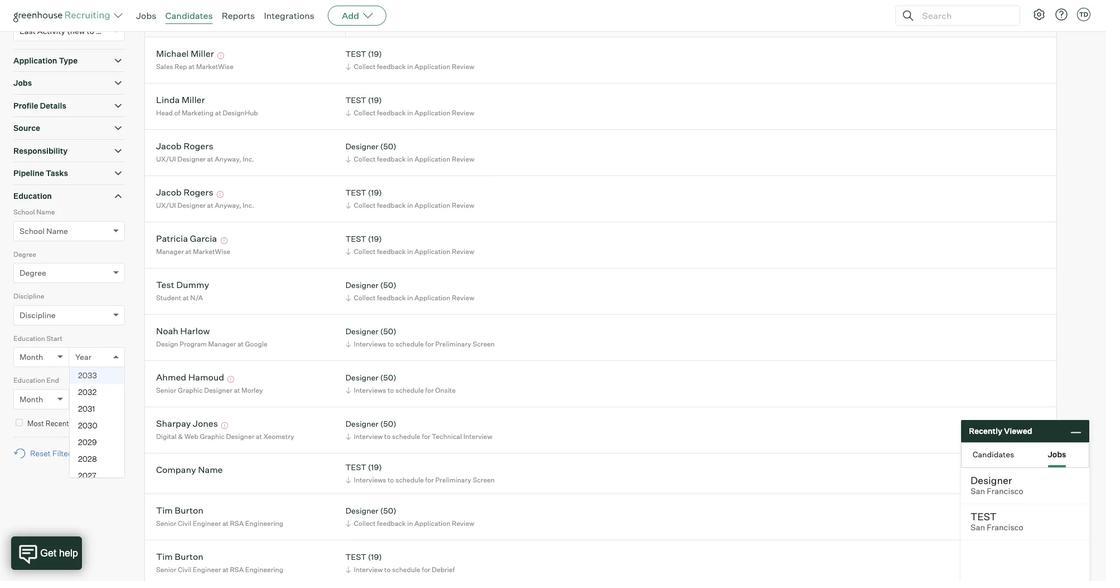 Task type: describe. For each thing, give the bounding box(es) containing it.
2 horizontal spatial jobs
[[1048, 450, 1067, 459]]

at inside linda miller head of marketing at designhub
[[215, 109, 221, 117]]

responsibility
[[13, 146, 68, 155]]

2 anyway, from the top
[[215, 201, 241, 210]]

sharpay jones link
[[156, 419, 218, 431]]

patricia garcia link
[[156, 233, 217, 246]]

(50) for tim burton
[[380, 507, 396, 516]]

jacob for jacob rogers ux/ui designer at anyway, inc.
[[156, 141, 182, 152]]

rep
[[175, 62, 187, 71]]

tim burton link for designer
[[156, 506, 203, 518]]

1 senior from the top
[[156, 386, 176, 395]]

pipeline
[[13, 169, 44, 178]]

company name link
[[156, 465, 223, 478]]

education for education
[[13, 191, 52, 201]]

test dummy link
[[156, 280, 209, 292]]

activity
[[37, 26, 65, 36]]

name up degree element
[[46, 226, 68, 236]]

hamoud
[[188, 372, 224, 383]]

design
[[156, 340, 178, 349]]

5 review from the top
[[452, 248, 474, 256]]

test (19) collect feedback in application review for jacob rogers
[[346, 188, 474, 210]]

0 horizontal spatial manager
[[156, 248, 184, 256]]

td
[[1080, 11, 1089, 18]]

test inside test (19) interviews to schedule for preliminary screen
[[346, 463, 366, 473]]

2 review from the top
[[452, 109, 474, 117]]

ahmed hamoud
[[156, 372, 224, 383]]

(50) inside designer (50) interviews to schedule for onsite
[[380, 373, 396, 383]]

recent
[[46, 419, 69, 428]]

ux/ui inside "jacob rogers ux/ui designer at anyway, inc."
[[156, 155, 176, 163]]

debrief
[[432, 566, 455, 574]]

screen for (19)
[[473, 476, 495, 485]]

feedback for first collect feedback in application review link from the bottom
[[377, 520, 406, 528]]

manager at marketwise
[[156, 248, 230, 256]]

jacob rogers ux/ui designer at anyway, inc.
[[156, 141, 254, 163]]

2031 option
[[70, 401, 124, 418]]

0 vertical spatial discipline
[[13, 292, 44, 301]]

san for test
[[971, 523, 985, 533]]

designhub
[[223, 109, 258, 117]]

designer inside the designer (50) interview to schedule for technical interview
[[346, 420, 379, 429]]

interviews to schedule for preliminary screen link for (19)
[[344, 475, 498, 486]]

morley
[[241, 386, 263, 395]]

inc. inside "jacob rogers ux/ui designer at anyway, inc."
[[243, 155, 254, 163]]

to for designer (50) interviews to schedule for onsite
[[388, 386, 394, 395]]

candidates inside tab list
[[973, 450, 1015, 459]]

senior for designer (50)
[[156, 520, 176, 528]]

application for 1st collect feedback in application review link from the top
[[415, 62, 451, 71]]

jobs link
[[136, 10, 156, 21]]

pipeline tasks
[[13, 169, 68, 178]]

month for start
[[20, 353, 43, 362]]

name right company
[[198, 465, 223, 476]]

collect for third collect feedback in application review link from the bottom of the page
[[354, 248, 376, 256]]

at inside "jacob rogers ux/ui designer at anyway, inc."
[[207, 155, 213, 163]]

michael
[[156, 48, 189, 59]]

application for first collect feedback in application review link from the bottom
[[415, 520, 451, 528]]

recently
[[969, 427, 1003, 436]]

digital & web graphic designer at xeometry
[[156, 433, 294, 441]]

sharpay jones has been in technical interview for more than 14 days image
[[220, 423, 230, 430]]

add
[[342, 10, 359, 21]]

2032 option
[[70, 384, 124, 401]]

school name element
[[13, 207, 125, 249]]

test (19) collect feedback in application review for patricia garcia
[[346, 234, 474, 256]]

list box containing 2033
[[70, 368, 124, 485]]

1 vertical spatial jobs
[[13, 78, 32, 88]]

tim for designer
[[156, 506, 173, 517]]

sales
[[156, 62, 173, 71]]

tim burton link for test
[[156, 552, 203, 565]]

(50) for test dummy
[[380, 281, 396, 290]]

screen for (50)
[[473, 340, 495, 349]]

at inside noah harlow design program manager at google
[[238, 340, 244, 349]]

job/status
[[354, 22, 390, 30]]

application for second collect feedback in application review link from the top
[[415, 109, 451, 117]]

application type
[[13, 56, 78, 65]]

at inside 'test dummy student at n/a'
[[183, 294, 189, 302]]

feedback for second collect feedback in application review link from the top
[[377, 109, 406, 117]]

to for designer (50) interviews to schedule for preliminary screen
[[388, 340, 394, 349]]

tim burton senior civil engineer at rsa engineering for test
[[156, 552, 283, 574]]

3 collect feedback in application review link from the top
[[344, 154, 477, 164]]

name down pipeline tasks
[[36, 208, 55, 216]]

(19) for senior civil engineer at rsa engineering
[[368, 553, 382, 562]]

interviews to schedule for onsite link
[[344, 385, 459, 396]]

2028
[[78, 455, 97, 464]]

profile details
[[13, 101, 66, 110]]

(19) for ux/ui designer at anyway, inc.
[[368, 188, 382, 198]]

1 vertical spatial discipline
[[20, 310, 56, 320]]

reset filters button
[[13, 443, 80, 464]]

(includes
[[13, 6, 42, 14]]

2030
[[78, 421, 97, 431]]

application for third collect feedback in application review link from the top of the page
[[415, 155, 451, 163]]

jacob rogers has been in application review for more than 5 days image
[[215, 192, 225, 198]]

reset
[[30, 449, 51, 459]]

2032
[[78, 388, 97, 397]]

filters
[[52, 449, 75, 459]]

education for education start
[[13, 334, 45, 343]]

sales rep at marketwise
[[156, 62, 234, 71]]

viewed
[[1004, 427, 1033, 436]]

technical
[[432, 433, 462, 441]]

test (19) interviews to schedule for preliminary screen
[[346, 463, 495, 485]]

collect for fourth collect feedback in application review link from the top
[[354, 201, 376, 210]]

end
[[47, 377, 59, 385]]

education start
[[13, 334, 62, 343]]

recently viewed
[[969, 427, 1033, 436]]

ahmed hamoud link
[[156, 372, 224, 385]]

5 in from the top
[[407, 248, 413, 256]]

interviews for designer (50) interviews to schedule for onsite
[[354, 386, 386, 395]]

interview to schedule for debrief link
[[344, 565, 458, 575]]

jones
[[193, 419, 218, 430]]

2031
[[78, 404, 95, 414]]

reports
[[222, 10, 255, 21]]

noah
[[156, 326, 178, 337]]

year for education end
[[75, 395, 92, 404]]

(new
[[67, 26, 85, 36]]

senior graphic designer at morley
[[156, 386, 263, 395]]

year for education start
[[75, 353, 92, 362]]

interview for (19)
[[354, 566, 383, 574]]

designer (50) collect feedback in application review for rogers
[[346, 142, 474, 163]]

sharpay
[[156, 419, 191, 430]]

type
[[59, 56, 78, 65]]

(19) for sales rep at marketwise
[[368, 49, 382, 59]]

td button
[[1077, 8, 1091, 21]]

integrations link
[[264, 10, 315, 21]]

(19) for manager at marketwise
[[368, 234, 382, 244]]

2033 option
[[70, 368, 124, 384]]

harlow
[[180, 326, 210, 337]]

2029 option
[[70, 435, 124, 451]]

test inside test san francisco
[[971, 511, 997, 523]]

miller for michael
[[191, 48, 214, 59]]

senior for test (19)
[[156, 566, 176, 574]]

designer (50) interviews to schedule for onsite
[[346, 373, 456, 395]]

web
[[184, 433, 199, 441]]

digital
[[156, 433, 177, 441]]

1 vertical spatial school name
[[20, 226, 68, 236]]

francisco for designer
[[987, 487, 1024, 497]]

1 vertical spatial graphic
[[200, 433, 225, 441]]

n/a
[[190, 294, 203, 302]]

2029
[[78, 438, 97, 447]]

2030 option
[[70, 418, 124, 435]]

test san francisco
[[971, 511, 1024, 533]]

engineering for designer (50)
[[245, 520, 283, 528]]

collect for second collect feedback in application review link from the top
[[354, 109, 376, 117]]

greenhouse recruiting image
[[13, 9, 114, 22]]

candidates link
[[165, 10, 213, 21]]

collect for first collect feedback in application review link from the bottom
[[354, 520, 376, 528]]

michael miller link
[[156, 48, 214, 61]]

1 review from the top
[[452, 62, 474, 71]]

francisco for test
[[987, 523, 1024, 533]]

start
[[47, 334, 62, 343]]

burton for test
[[175, 552, 203, 563]]

designer (50) interview to schedule for technical interview
[[346, 420, 493, 441]]

marketing
[[182, 109, 214, 117]]

head
[[156, 109, 173, 117]]

test (19) interview to schedule for debrief
[[346, 553, 455, 574]]

designer san francisco
[[971, 475, 1024, 497]]

reports link
[[222, 10, 255, 21]]

td button
[[1075, 6, 1093, 23]]

collect for second collect feedback in application review link from the bottom
[[354, 294, 376, 302]]

schedule for designer (50) interviews to schedule for onsite
[[396, 386, 424, 395]]

reset filters
[[30, 449, 75, 459]]

0 vertical spatial graphic
[[178, 386, 203, 395]]

to for last activity (new to old)
[[87, 26, 94, 36]]

discipline element
[[13, 291, 125, 333]]

notes)
[[84, 6, 104, 14]]

5 collect feedback in application review link from the top
[[344, 246, 477, 257]]

feedback for third collect feedback in application review link from the top of the page
[[377, 155, 406, 163]]

2 ux/ui from the top
[[156, 201, 176, 210]]

michael miller has been in application review for more than 5 days image
[[216, 53, 226, 59]]



Task type: locate. For each thing, give the bounding box(es) containing it.
for inside test (19) interviews to schedule for preliminary screen
[[425, 476, 434, 485]]

for inside designer (50) interviews to schedule for onsite
[[425, 386, 434, 395]]

1 vertical spatial candidates
[[973, 450, 1015, 459]]

xeometry
[[264, 433, 294, 441]]

1 vertical spatial miller
[[182, 94, 205, 106]]

san up test san francisco
[[971, 487, 985, 497]]

3 designer (50) collect feedback in application review from the top
[[346, 507, 474, 528]]

4 feedback from the top
[[377, 201, 406, 210]]

company name
[[156, 465, 223, 476]]

to
[[87, 26, 94, 36], [388, 340, 394, 349], [388, 386, 394, 395], [384, 433, 391, 441], [388, 476, 394, 485], [384, 566, 391, 574]]

school name
[[13, 208, 55, 216], [20, 226, 68, 236]]

resumes
[[43, 6, 70, 14]]

engineering for test (19)
[[245, 566, 283, 574]]

designer (50) collect feedback in application review for dummy
[[346, 281, 474, 302]]

1 vertical spatial tim burton link
[[156, 552, 203, 565]]

1 vertical spatial tim burton senior civil engineer at rsa engineering
[[156, 552, 283, 574]]

preliminary
[[435, 340, 471, 349], [435, 476, 471, 485]]

rsa for designer (50)
[[230, 520, 244, 528]]

interviews for designer (50) interviews to schedule for preliminary screen
[[354, 340, 386, 349]]

1 collect from the top
[[354, 62, 376, 71]]

2 inc. from the top
[[243, 201, 254, 210]]

ux/ui down jacob rogers
[[156, 201, 176, 210]]

jacob rogers link
[[156, 141, 213, 154], [156, 187, 213, 200]]

manager
[[156, 248, 184, 256], [208, 340, 236, 349]]

for
[[425, 340, 434, 349], [425, 386, 434, 395], [422, 433, 431, 441], [425, 476, 434, 485], [422, 566, 431, 574]]

civil for test (19)
[[178, 566, 191, 574]]

most recent education only
[[27, 419, 121, 428]]

francisco inside test san francisco
[[987, 523, 1024, 533]]

patricia garcia has been in application review for more than 5 days image
[[219, 238, 229, 245]]

designer inside designer (50) interviews to schedule for preliminary screen
[[346, 327, 379, 337]]

rogers
[[184, 141, 213, 152], [184, 187, 213, 198]]

francisco down designer san francisco
[[987, 523, 1024, 533]]

for inside designer (50) interviews to schedule for preliminary screen
[[425, 340, 434, 349]]

application for fourth collect feedback in application review link from the top
[[415, 201, 451, 210]]

1 vertical spatial year
[[75, 395, 92, 404]]

ux/ui designer at anyway, inc.
[[156, 201, 254, 210]]

0 vertical spatial miller
[[191, 48, 214, 59]]

schedule inside designer (50) interviews to schedule for onsite
[[396, 386, 424, 395]]

feedback for 1st collect feedback in application review link from the top
[[377, 62, 406, 71]]

1 vertical spatial interviews
[[354, 386, 386, 395]]

1 (19) from the top
[[368, 49, 382, 59]]

2 collect from the top
[[354, 109, 376, 117]]

schedule for designer (50) interviews to schedule for preliminary screen
[[396, 340, 424, 349]]

interviews inside test (19) interviews to schedule for preliminary screen
[[354, 476, 386, 485]]

(50) for jacob rogers
[[380, 142, 396, 151]]

of
[[174, 109, 180, 117]]

7 feedback from the top
[[377, 520, 406, 528]]

1 civil from the top
[[178, 520, 191, 528]]

1 vertical spatial engineering
[[245, 566, 283, 574]]

engineering
[[245, 520, 283, 528], [245, 566, 283, 574]]

2027 option
[[70, 468, 124, 485]]

miller for linda
[[182, 94, 205, 106]]

interview for (50)
[[354, 433, 383, 441]]

1 vertical spatial engineer
[[193, 566, 221, 574]]

5 collect from the top
[[354, 248, 376, 256]]

2 burton from the top
[[175, 552, 203, 563]]

2 engineer from the top
[[193, 566, 221, 574]]

miller inside linda miller head of marketing at designhub
[[182, 94, 205, 106]]

0 vertical spatial school name
[[13, 208, 55, 216]]

schedule inside the designer (50) interview to schedule for technical interview
[[392, 433, 421, 441]]

4 (50) from the top
[[380, 373, 396, 383]]

1 preliminary from the top
[[435, 340, 471, 349]]

jacob up ux/ui designer at anyway, inc.
[[156, 187, 182, 198]]

rogers down marketing
[[184, 141, 213, 152]]

anyway, inside "jacob rogers ux/ui designer at anyway, inc."
[[215, 155, 241, 163]]

2 year from the top
[[75, 395, 92, 404]]

preliminary up onsite on the left of page
[[435, 340, 471, 349]]

anyway, up jacob rogers has been in application review for more than 5 days icon
[[215, 155, 241, 163]]

noah harlow design program manager at google
[[156, 326, 268, 349]]

schedule inside "test (19) interview to schedule for debrief"
[[392, 566, 421, 574]]

for left onsite on the left of page
[[425, 386, 434, 395]]

3 review from the top
[[452, 155, 474, 163]]

for for test (19) interview to schedule for debrief
[[422, 566, 431, 574]]

add button
[[328, 6, 387, 26]]

None field
[[75, 348, 78, 367]]

to inside the designer (50) interview to schedule for technical interview
[[384, 433, 391, 441]]

0 vertical spatial engineering
[[245, 520, 283, 528]]

3 in from the top
[[407, 155, 413, 163]]

2 interviews to schedule for preliminary screen link from the top
[[344, 475, 498, 486]]

collect feedback in application review link
[[344, 61, 477, 72], [344, 108, 477, 118], [344, 154, 477, 164], [344, 200, 477, 211], [344, 246, 477, 257], [344, 293, 477, 303], [344, 519, 477, 529]]

profile
[[13, 101, 38, 110]]

0 vertical spatial burton
[[175, 506, 203, 517]]

linda miller link
[[156, 94, 205, 107]]

for for designer (50) interviews to schedule for onsite
[[425, 386, 434, 395]]

2 rsa from the top
[[230, 566, 244, 574]]

4 review from the top
[[452, 201, 474, 210]]

5 feedback from the top
[[377, 248, 406, 256]]

manager inside noah harlow design program manager at google
[[208, 340, 236, 349]]

tim burton senior civil engineer at rsa engineering for designer
[[156, 506, 283, 528]]

2 preliminary from the top
[[435, 476, 471, 485]]

(19) inside "test (19) interview to schedule for debrief"
[[368, 553, 382, 562]]

0 vertical spatial civil
[[178, 520, 191, 528]]

3 (19) from the top
[[368, 188, 382, 198]]

0 vertical spatial tim
[[156, 506, 173, 517]]

schedule for designer (50) interview to schedule for technical interview
[[392, 433, 421, 441]]

engineer
[[193, 520, 221, 528], [193, 566, 221, 574]]

2 engineering from the top
[[245, 566, 283, 574]]

year up 2033
[[75, 353, 92, 362]]

6 feedback from the top
[[377, 294, 406, 302]]

Most Recent Education Only checkbox
[[16, 419, 23, 426]]

engineer for designer (50)
[[193, 520, 221, 528]]

preliminary inside designer (50) interviews to schedule for preliminary screen
[[435, 340, 471, 349]]

4 in from the top
[[407, 201, 413, 210]]

degree down school name element
[[13, 250, 36, 259]]

designer (50) collect feedback in application review for burton
[[346, 507, 474, 528]]

interview inside "test (19) interview to schedule for debrief"
[[354, 566, 383, 574]]

3 test (19) collect feedback in application review from the top
[[346, 188, 474, 210]]

0 vertical spatial rogers
[[184, 141, 213, 152]]

san inside test san francisco
[[971, 523, 985, 533]]

schedule up test (19) interviews to schedule for preliminary screen
[[392, 433, 421, 441]]

inc.
[[243, 155, 254, 163], [243, 201, 254, 210]]

1 feedback from the top
[[377, 62, 406, 71]]

last
[[20, 26, 36, 36]]

candidates
[[165, 10, 213, 21], [973, 450, 1015, 459]]

7 collect from the top
[[354, 520, 376, 528]]

program
[[180, 340, 207, 349]]

configure image
[[1033, 8, 1046, 21]]

marketwise down michael miller has been in application review for more than 5 days image at the left top of page
[[196, 62, 234, 71]]

1 vertical spatial senior
[[156, 520, 176, 528]]

collect for third collect feedback in application review link from the top of the page
[[354, 155, 376, 163]]

miller inside the michael miller 'link'
[[191, 48, 214, 59]]

0 vertical spatial engineer
[[193, 520, 221, 528]]

1 vertical spatial school
[[20, 226, 45, 236]]

0 horizontal spatial jobs
[[13, 78, 32, 88]]

old)
[[96, 26, 110, 36]]

for for designer (50) interviews to schedule for preliminary screen
[[425, 340, 434, 349]]

graphic
[[178, 386, 203, 395], [200, 433, 225, 441]]

1 (50) from the top
[[380, 142, 396, 151]]

test (19) collect feedback in application review for michael miller
[[346, 49, 474, 71]]

student
[[156, 294, 181, 302]]

ahmed
[[156, 372, 186, 383]]

ux/ui
[[156, 155, 176, 163], [156, 201, 176, 210]]

1 vertical spatial month
[[20, 395, 43, 404]]

to inside "test (19) interview to schedule for debrief"
[[384, 566, 391, 574]]

test for manager at marketwise
[[346, 234, 366, 244]]

2 vertical spatial designer (50) collect feedback in application review
[[346, 507, 474, 528]]

tab list containing candidates
[[962, 443, 1089, 468]]

0 vertical spatial designer (50) collect feedback in application review
[[346, 142, 474, 163]]

1 inc. from the top
[[243, 155, 254, 163]]

2 vertical spatial interviews
[[354, 476, 386, 485]]

0 vertical spatial candidates
[[165, 10, 213, 21]]

test inside "test (19) interview to schedule for debrief"
[[346, 553, 366, 562]]

2028 option
[[70, 451, 124, 468]]

1 ux/ui from the top
[[156, 155, 176, 163]]

1 vertical spatial jacob
[[156, 187, 182, 198]]

schedule inside test (19) interviews to schedule for preliminary screen
[[396, 476, 424, 485]]

1 test (19) collect feedback in application review from the top
[[346, 49, 474, 71]]

(19) inside test (19) interviews to schedule for preliminary screen
[[368, 463, 382, 473]]

1 tim from the top
[[156, 506, 173, 517]]

0 vertical spatial anyway,
[[215, 155, 241, 163]]

1 month from the top
[[20, 353, 43, 362]]

patricia
[[156, 233, 188, 245]]

1 tim burton link from the top
[[156, 506, 203, 518]]

feedback for third collect feedback in application review link from the bottom of the page
[[377, 248, 406, 256]]

school
[[13, 208, 35, 216], [20, 226, 45, 236]]

patricia garcia
[[156, 233, 217, 245]]

for left technical
[[422, 433, 431, 441]]

2 senior from the top
[[156, 520, 176, 528]]

7 in from the top
[[407, 520, 413, 528]]

degree up discipline element
[[20, 268, 46, 278]]

google
[[245, 340, 268, 349]]

schedule up designer (50) interviews to schedule for onsite
[[396, 340, 424, 349]]

0 vertical spatial month
[[20, 353, 43, 362]]

1 vertical spatial anyway,
[[215, 201, 241, 210]]

0 vertical spatial san
[[971, 487, 985, 497]]

integrations
[[264, 10, 315, 21]]

interviews to schedule for preliminary screen link up designer (50) interviews to schedule for onsite
[[344, 339, 498, 350]]

3 feedback from the top
[[377, 155, 406, 163]]

san
[[971, 487, 985, 497], [971, 523, 985, 533]]

burton for designer
[[175, 506, 203, 517]]

education left start
[[13, 334, 45, 343]]

schedule down interview to schedule for technical interview link
[[396, 476, 424, 485]]

2 (50) from the top
[[380, 281, 396, 290]]

1 horizontal spatial candidates
[[973, 450, 1015, 459]]

0 vertical spatial interviews to schedule for preliminary screen link
[[344, 339, 498, 350]]

at
[[189, 62, 195, 71], [215, 109, 221, 117], [207, 155, 213, 163], [207, 201, 213, 210], [185, 248, 192, 256], [183, 294, 189, 302], [238, 340, 244, 349], [234, 386, 240, 395], [256, 433, 262, 441], [222, 520, 229, 528], [222, 566, 229, 574]]

1 engineering from the top
[[245, 520, 283, 528]]

onsite
[[435, 386, 456, 395]]

1 vertical spatial francisco
[[987, 523, 1024, 533]]

schedule for test (19) interviews to schedule for preliminary screen
[[396, 476, 424, 485]]

san down designer san francisco
[[971, 523, 985, 533]]

screen inside test (19) interviews to schedule for preliminary screen
[[473, 476, 495, 485]]

2 jacob rogers link from the top
[[156, 187, 213, 200]]

year
[[75, 353, 92, 362], [75, 395, 92, 404]]

miller up the sales rep at marketwise
[[191, 48, 214, 59]]

0 vertical spatial preliminary
[[435, 340, 471, 349]]

6 collect feedback in application review link from the top
[[344, 293, 477, 303]]

1 vertical spatial inc.
[[243, 201, 254, 210]]

(19)
[[368, 49, 382, 59], [368, 96, 382, 105], [368, 188, 382, 198], [368, 234, 382, 244], [368, 463, 382, 473], [368, 553, 382, 562]]

rsa for test (19)
[[230, 566, 244, 574]]

rogers for jacob rogers ux/ui designer at anyway, inc.
[[184, 141, 213, 152]]

(50) inside designer (50) interviews to schedule for preliminary screen
[[380, 327, 396, 337]]

rogers for jacob rogers
[[184, 187, 213, 198]]

for up designer (50) interviews to schedule for onsite
[[425, 340, 434, 349]]

month down education end
[[20, 395, 43, 404]]

designer inside "jacob rogers ux/ui designer at anyway, inc."
[[177, 155, 206, 163]]

1 san from the top
[[971, 487, 985, 497]]

4 (19) from the top
[[368, 234, 382, 244]]

4 collect from the top
[[354, 201, 376, 210]]

test for senior civil engineer at rsa engineering
[[346, 553, 366, 562]]

schedule for test (19) interview to schedule for debrief
[[392, 566, 421, 574]]

marketwise down garcia
[[193, 248, 230, 256]]

last activity (new to old) option
[[20, 26, 110, 36]]

for for designer (50) interview to schedule for technical interview
[[422, 433, 431, 441]]

0 vertical spatial inc.
[[243, 155, 254, 163]]

interviews inside designer (50) interviews to schedule for onsite
[[354, 386, 386, 395]]

0 vertical spatial ux/ui
[[156, 155, 176, 163]]

2 (19) from the top
[[368, 96, 382, 105]]

education for education end
[[13, 377, 45, 385]]

&
[[178, 433, 183, 441]]

civil for designer (50)
[[178, 520, 191, 528]]

1 engineer from the top
[[193, 520, 221, 528]]

month down the education start
[[20, 353, 43, 362]]

month for end
[[20, 395, 43, 404]]

0 horizontal spatial candidates
[[165, 10, 213, 21]]

2 rogers from the top
[[184, 187, 213, 198]]

0 vertical spatial rsa
[[230, 520, 244, 528]]

name down jobs "link"
[[153, 22, 172, 30]]

schedule inside designer (50) interviews to schedule for preliminary screen
[[396, 340, 424, 349]]

3 collect from the top
[[354, 155, 376, 163]]

0 vertical spatial jobs
[[136, 10, 156, 21]]

0 vertical spatial senior
[[156, 386, 176, 395]]

test for head of marketing at designhub
[[346, 96, 366, 105]]

2 jacob from the top
[[156, 187, 182, 198]]

designer (50) interviews to schedule for preliminary screen
[[346, 327, 495, 349]]

education down "2031"
[[71, 419, 104, 428]]

1 in from the top
[[407, 62, 413, 71]]

1 interviews from the top
[[354, 340, 386, 349]]

6 in from the top
[[407, 294, 413, 302]]

school name up degree element
[[20, 226, 68, 236]]

school down pipeline
[[13, 208, 35, 216]]

preliminary down technical
[[435, 476, 471, 485]]

test for ux/ui designer at anyway, inc.
[[346, 188, 366, 198]]

schedule left onsite on the left of page
[[396, 386, 424, 395]]

1 vertical spatial rogers
[[184, 187, 213, 198]]

6 review from the top
[[452, 294, 474, 302]]

francisco up test san francisco
[[987, 487, 1024, 497]]

1 vertical spatial manager
[[208, 340, 236, 349]]

6 (50) from the top
[[380, 507, 396, 516]]

2 in from the top
[[407, 109, 413, 117]]

1 vertical spatial degree
[[20, 268, 46, 278]]

2 collect feedback in application review link from the top
[[344, 108, 477, 118]]

2 test (19) collect feedback in application review from the top
[[346, 96, 474, 117]]

interview to schedule for technical interview link
[[344, 432, 495, 442]]

civil
[[178, 520, 191, 528], [178, 566, 191, 574]]

to for test (19) interview to schedule for debrief
[[384, 566, 391, 574]]

screen inside designer (50) interviews to schedule for preliminary screen
[[473, 340, 495, 349]]

1 interviews to schedule for preliminary screen link from the top
[[344, 339, 498, 350]]

0 vertical spatial francisco
[[987, 487, 1024, 497]]

miller
[[191, 48, 214, 59], [182, 94, 205, 106]]

michael miller
[[156, 48, 214, 59]]

2 vertical spatial senior
[[156, 566, 176, 574]]

0 vertical spatial jacob rogers link
[[156, 141, 213, 154]]

3 interviews from the top
[[354, 476, 386, 485]]

collect for 1st collect feedback in application review link from the top
[[354, 62, 376, 71]]

screen
[[473, 340, 495, 349], [473, 476, 495, 485]]

1 vertical spatial designer (50) collect feedback in application review
[[346, 281, 474, 302]]

interviews to schedule for preliminary screen link for (50)
[[344, 339, 498, 350]]

5 (50) from the top
[[380, 420, 396, 429]]

1 vertical spatial screen
[[473, 476, 495, 485]]

2 tim from the top
[[156, 552, 173, 563]]

burton
[[175, 506, 203, 517], [175, 552, 203, 563]]

1 rsa from the top
[[230, 520, 244, 528]]

3 senior from the top
[[156, 566, 176, 574]]

interviews to schedule for preliminary screen link down interview to schedule for technical interview link
[[344, 475, 498, 486]]

1 vertical spatial marketwise
[[193, 248, 230, 256]]

(50) for noah harlow
[[380, 327, 396, 337]]

rogers up ux/ui designer at anyway, inc.
[[184, 187, 213, 198]]

engineer for test (19)
[[193, 566, 221, 574]]

manager right the program
[[208, 340, 236, 349]]

for inside "test (19) interview to schedule for debrief"
[[422, 566, 431, 574]]

for left debrief
[[422, 566, 431, 574]]

schedule left debrief
[[392, 566, 421, 574]]

graphic down ahmed hamoud link
[[178, 386, 203, 395]]

anyway,
[[215, 155, 241, 163], [215, 201, 241, 210]]

2 san from the top
[[971, 523, 985, 533]]

2 designer (50) collect feedback in application review from the top
[[346, 281, 474, 302]]

most
[[27, 419, 44, 428]]

test dummy student at n/a
[[156, 280, 209, 302]]

noah harlow link
[[156, 326, 210, 339]]

education end
[[13, 377, 59, 385]]

1 rogers from the top
[[184, 141, 213, 152]]

1 vertical spatial san
[[971, 523, 985, 533]]

1 vertical spatial tim
[[156, 552, 173, 563]]

school up degree element
[[20, 226, 45, 236]]

linda miller head of marketing at designhub
[[156, 94, 258, 117]]

2 feedback from the top
[[377, 109, 406, 117]]

interviews for test (19) interviews to schedule for preliminary screen
[[354, 476, 386, 485]]

jacob down head
[[156, 141, 182, 152]]

designer inside designer (50) interviews to schedule for onsite
[[346, 373, 379, 383]]

tim burton link
[[156, 506, 203, 518], [156, 552, 203, 565]]

1 tim burton senior civil engineer at rsa engineering from the top
[[156, 506, 283, 528]]

Search text field
[[920, 8, 1010, 24]]

1 vertical spatial rsa
[[230, 566, 244, 574]]

francisco inside designer san francisco
[[987, 487, 1024, 497]]

for for test (19) interviews to schedule for preliminary screen
[[425, 476, 434, 485]]

manager down patricia at the left top
[[156, 248, 184, 256]]

7 collect feedback in application review link from the top
[[344, 519, 477, 529]]

1 burton from the top
[[175, 506, 203, 517]]

school name down pipeline
[[13, 208, 55, 216]]

0 vertical spatial jacob
[[156, 141, 182, 152]]

2 month from the top
[[20, 395, 43, 404]]

jacob rogers link up ux/ui designer at anyway, inc.
[[156, 187, 213, 200]]

degree element
[[13, 249, 125, 291]]

1 vertical spatial burton
[[175, 552, 203, 563]]

2033
[[78, 371, 97, 380]]

jacob rogers
[[156, 187, 213, 198]]

7 review from the top
[[452, 520, 474, 528]]

6 (19) from the top
[[368, 553, 382, 562]]

preliminary for (50)
[[435, 340, 471, 349]]

name
[[153, 22, 172, 30], [36, 208, 55, 216], [46, 226, 68, 236], [198, 465, 223, 476]]

1 francisco from the top
[[987, 487, 1024, 497]]

0 vertical spatial manager
[[156, 248, 184, 256]]

test
[[346, 49, 366, 59], [346, 96, 366, 105], [346, 188, 366, 198], [346, 234, 366, 244], [346, 463, 366, 473], [971, 511, 997, 523], [346, 553, 366, 562]]

san inside designer san francisco
[[971, 487, 985, 497]]

0 vertical spatial school
[[13, 208, 35, 216]]

1 vertical spatial interviews to schedule for preliminary screen link
[[344, 475, 498, 486]]

1 collect feedback in application review link from the top
[[344, 61, 477, 72]]

1 vertical spatial jacob rogers link
[[156, 187, 213, 200]]

education left end
[[13, 377, 45, 385]]

ux/ui up jacob rogers
[[156, 155, 176, 163]]

0 vertical spatial screen
[[473, 340, 495, 349]]

application for third collect feedback in application review link from the bottom of the page
[[415, 248, 451, 256]]

anyway, down jacob rogers has been in application review for more than 5 days icon
[[215, 201, 241, 210]]

to inside designer (50) interviews to schedule for preliminary screen
[[388, 340, 394, 349]]

1 designer (50) collect feedback in application review from the top
[[346, 142, 474, 163]]

1 horizontal spatial manager
[[208, 340, 236, 349]]

4 test (19) collect feedback in application review from the top
[[346, 234, 474, 256]]

preliminary for (19)
[[435, 476, 471, 485]]

1 jacob from the top
[[156, 141, 182, 152]]

company
[[156, 465, 196, 476]]

for down interview to schedule for technical interview link
[[425, 476, 434, 485]]

list box
[[70, 368, 124, 485]]

0 vertical spatial interviews
[[354, 340, 386, 349]]

1 anyway, from the top
[[215, 155, 241, 163]]

jacob rogers link down of
[[156, 141, 213, 154]]

tab list
[[962, 443, 1089, 468]]

1 screen from the top
[[473, 340, 495, 349]]

garcia
[[190, 233, 217, 245]]

san for designer
[[971, 487, 985, 497]]

2 tim burton senior civil engineer at rsa engineering from the top
[[156, 552, 283, 574]]

year up "2031"
[[75, 395, 92, 404]]

0 vertical spatial degree
[[13, 250, 36, 259]]

1 year from the top
[[75, 353, 92, 362]]

3 (50) from the top
[[380, 327, 396, 337]]

6 collect from the top
[[354, 294, 376, 302]]

2 francisco from the top
[[987, 523, 1024, 533]]

tim for test
[[156, 552, 173, 563]]

interviews inside designer (50) interviews to schedule for preliminary screen
[[354, 340, 386, 349]]

0 vertical spatial tim burton senior civil engineer at rsa engineering
[[156, 506, 283, 528]]

1 horizontal spatial jobs
[[136, 10, 156, 21]]

tasks
[[46, 169, 68, 178]]

feedback for fourth collect feedback in application review link from the top
[[377, 201, 406, 210]]

to inside designer (50) interviews to schedule for onsite
[[388, 386, 394, 395]]

designer inside designer san francisco
[[971, 475, 1012, 487]]

(50) inside the designer (50) interview to schedule for technical interview
[[380, 420, 396, 429]]

preliminary inside test (19) interviews to schedule for preliminary screen
[[435, 476, 471, 485]]

to for designer (50) interview to schedule for technical interview
[[384, 433, 391, 441]]

jacob inside "jacob rogers ux/ui designer at anyway, inc."
[[156, 141, 182, 152]]

4 collect feedback in application review link from the top
[[344, 200, 477, 211]]

candidates down recently viewed
[[973, 450, 1015, 459]]

0 vertical spatial year
[[75, 353, 92, 362]]

candidates up michael miller
[[165, 10, 213, 21]]

miller up marketing
[[182, 94, 205, 106]]

1 vertical spatial preliminary
[[435, 476, 471, 485]]

feedback for second collect feedback in application review link from the bottom
[[377, 294, 406, 302]]

designer
[[346, 142, 379, 151], [177, 155, 206, 163], [177, 201, 206, 210], [346, 281, 379, 290], [346, 327, 379, 337], [346, 373, 379, 383], [204, 386, 232, 395], [346, 420, 379, 429], [226, 433, 254, 441], [971, 475, 1012, 487], [346, 507, 379, 516]]

2 civil from the top
[[178, 566, 191, 574]]

to inside test (19) interviews to schedule for preliminary screen
[[388, 476, 394, 485]]

review
[[452, 62, 474, 71], [452, 109, 474, 117], [452, 155, 474, 163], [452, 201, 474, 210], [452, 248, 474, 256], [452, 294, 474, 302], [452, 520, 474, 528]]

0 vertical spatial marketwise
[[196, 62, 234, 71]]

graphic down jones
[[200, 433, 225, 441]]

jacob for jacob rogers
[[156, 187, 182, 198]]

5 (19) from the top
[[368, 463, 382, 473]]

1 vertical spatial ux/ui
[[156, 201, 176, 210]]

(19) for head of marketing at designhub
[[368, 96, 382, 105]]

application for second collect feedback in application review link from the bottom
[[415, 294, 451, 302]]

0 vertical spatial tim burton link
[[156, 506, 203, 518]]

tim
[[156, 506, 173, 517], [156, 552, 173, 563]]

2 vertical spatial jobs
[[1048, 450, 1067, 459]]

to for test (19) interviews to schedule for preliminary screen
[[388, 476, 394, 485]]

2 tim burton link from the top
[[156, 552, 203, 565]]

1 jacob rogers link from the top
[[156, 141, 213, 154]]

(50)
[[380, 142, 396, 151], [380, 281, 396, 290], [380, 327, 396, 337], [380, 373, 396, 383], [380, 420, 396, 429], [380, 507, 396, 516]]

for inside the designer (50) interview to schedule for technical interview
[[422, 433, 431, 441]]

in
[[407, 62, 413, 71], [407, 109, 413, 117], [407, 155, 413, 163], [407, 201, 413, 210], [407, 248, 413, 256], [407, 294, 413, 302], [407, 520, 413, 528]]

ahmed hamoud has been in onsite for more than 21 days image
[[226, 377, 236, 383]]

education down pipeline
[[13, 191, 52, 201]]

rogers inside "jacob rogers ux/ui designer at anyway, inc."
[[184, 141, 213, 152]]

1 vertical spatial civil
[[178, 566, 191, 574]]

schedule
[[396, 340, 424, 349], [396, 386, 424, 395], [392, 433, 421, 441], [396, 476, 424, 485], [392, 566, 421, 574]]



Task type: vqa. For each thing, say whether or not it's contained in the screenshot.
the bottommost '23,'
no



